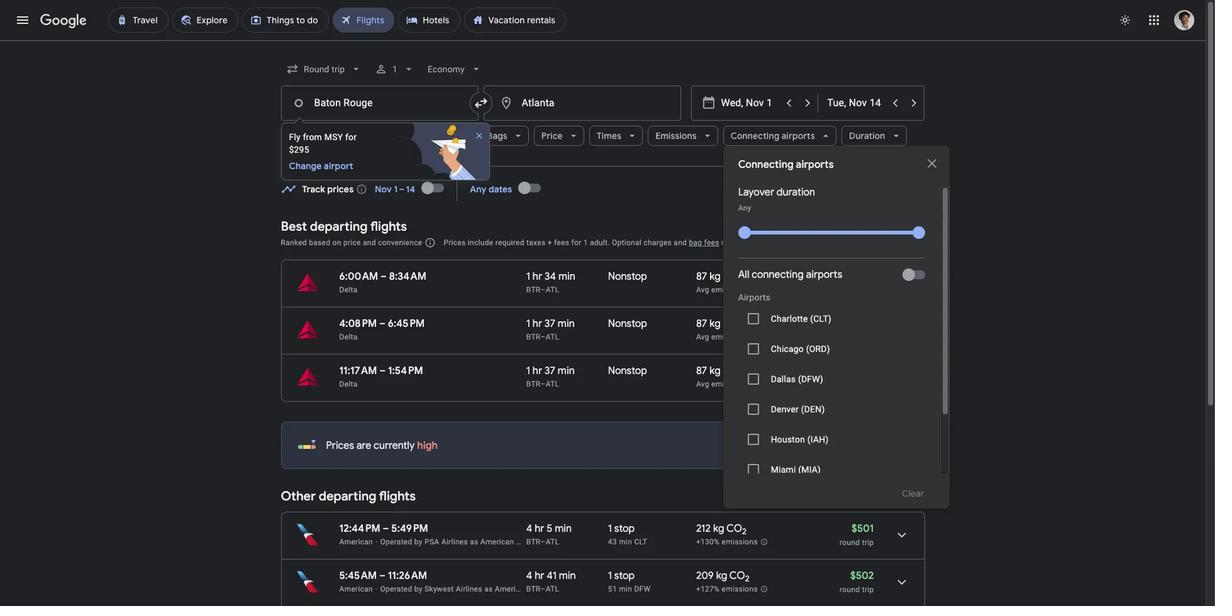 Task type: vqa. For each thing, say whether or not it's contained in the screenshot.
$501
yes



Task type: describe. For each thing, give the bounding box(es) containing it.
$502
[[850, 570, 874, 582]]

bag
[[689, 238, 702, 247]]

duration
[[849, 130, 885, 142]]

airlines button
[[414, 121, 475, 151]]

total duration 4 hr 41 min. element
[[526, 570, 608, 584]]

emissions for 87
[[711, 286, 748, 294]]

nonstop flight. element for 8:34 am
[[608, 270, 647, 285]]

total duration 1 hr 37 min. element for 1:54 pm
[[526, 365, 608, 379]]

loading results progress bar
[[0, 40, 1206, 43]]

chicago (ord)
[[771, 344, 830, 354]]

(mia)
[[798, 465, 821, 475]]

501 US dollars text field
[[852, 523, 874, 535]]

connecting
[[752, 269, 804, 281]]

track
[[302, 183, 325, 195]]

$501
[[852, 523, 874, 535]]

2 and from the left
[[674, 238, 687, 247]]

total duration 4 hr 5 min. element
[[526, 523, 608, 537]]

kg for 87 kg co avg emissions
[[710, 318, 721, 330]]

btr inside 4 hr 41 min btr – atl
[[526, 585, 541, 594]]

+127%
[[696, 585, 720, 594]]

are
[[357, 440, 371, 452]]

min for 1:54 pm
[[558, 365, 575, 377]]

departing for other
[[319, 489, 376, 504]]

hr for 8:34 am
[[533, 270, 542, 283]]

denver
[[771, 404, 799, 415]]

+130%
[[696, 538, 720, 547]]

avg for 1 hr 34 min
[[696, 286, 709, 294]]

optional
[[612, 238, 642, 247]]

min inside '1 stop 43 min clt'
[[619, 538, 632, 547]]

co for 212 kg co 2
[[727, 523, 742, 535]]

min inside 1 stop 51 min dfw
[[619, 585, 632, 594]]

(ord)
[[806, 344, 830, 354]]

duration button
[[842, 121, 907, 151]]

may
[[721, 238, 736, 247]]

fly from msy for $295 change airport
[[289, 132, 357, 172]]

all for all filters
[[305, 130, 315, 142]]

all connecting airports
[[738, 269, 843, 281]]

other
[[281, 489, 316, 504]]

1 vertical spatial airports
[[796, 159, 834, 171]]

btr for 8:34 am
[[526, 286, 541, 294]]

nonstop for 8:34 am
[[608, 270, 647, 283]]

american down operated by psa airlines as american eagle, psa airlines as american eagle
[[495, 585, 529, 594]]

+127% emissions
[[696, 585, 758, 594]]

any dates
[[470, 183, 512, 195]]

find the best price region
[[281, 173, 925, 209]]

prices
[[327, 183, 354, 195]]

co for 87 kg co
[[723, 365, 739, 377]]

prices include required taxes + fees for 1 adult. optional charges and bag fees may apply. passenger assistance
[[444, 238, 839, 247]]

charlotte
[[771, 314, 808, 324]]

min for 8:34 am
[[558, 270, 575, 283]]

1 psa from the left
[[425, 538, 439, 547]]

4:08 pm – 6:45 pm delta
[[339, 318, 425, 342]]

6:00 am
[[339, 270, 378, 283]]

2 for 209
[[745, 574, 750, 584]]

34
[[545, 270, 556, 283]]

atl for 6:45 pm
[[546, 333, 559, 342]]

4:08 pm
[[339, 318, 377, 330]]

none search field containing connecting airports
[[281, 54, 950, 545]]

87 for 87 kg co 2
[[696, 270, 707, 283]]

btr for 6:45 pm
[[526, 333, 541, 342]]

charges
[[644, 238, 672, 247]]

37 for 1:54 pm
[[545, 365, 555, 377]]

hr inside 4 hr 41 min btr – atl
[[535, 570, 544, 582]]

– inside 4 hr 5 min btr – atl
[[541, 538, 546, 547]]

skywest
[[425, 585, 454, 594]]

date grid button
[[745, 177, 826, 199]]

$295
[[289, 145, 309, 155]]

dallas (dfw)
[[771, 374, 823, 384]]

american down departure time: 12:44 pm. text field
[[339, 538, 373, 547]]

atl for 8:34 am
[[546, 286, 559, 294]]

currently
[[374, 440, 415, 452]]

Arrival time: 11:26 AM. text field
[[388, 570, 427, 582]]

total duration 1 hr 34 min. element
[[526, 270, 608, 285]]

delta for 11:17 am
[[339, 380, 358, 389]]

adult.
[[590, 238, 610, 247]]

emissions for 212
[[722, 538, 758, 547]]

assistance
[[800, 238, 839, 247]]

chicago
[[771, 344, 804, 354]]

price button
[[534, 121, 584, 151]]

include
[[468, 238, 493, 247]]

fly
[[289, 132, 301, 142]]

min for 6:45 pm
[[558, 318, 575, 330]]

main menu image
[[15, 13, 30, 28]]

from
[[303, 132, 322, 142]]

emissions for 209
[[722, 585, 758, 594]]

– inside 1 hr 34 min btr – atl
[[541, 286, 546, 294]]

emissions button
[[648, 121, 718, 151]]

airlines inside airlines popup button
[[422, 130, 453, 142]]

hr for 1:54 pm
[[533, 365, 542, 377]]

times button
[[589, 121, 643, 151]]

connecting airports button
[[723, 121, 837, 151]]

date grid
[[777, 182, 816, 194]]

8:34 am
[[389, 270, 427, 283]]

avg emissions for 1 hr 37 min
[[696, 380, 748, 389]]

1 and from the left
[[363, 238, 376, 247]]

87 kg co
[[696, 365, 739, 377]]

1 hr 37 min btr – atl for 1:54 pm
[[526, 365, 575, 389]]

nonstop for 6:45 pm
[[608, 318, 647, 330]]

1 inside popup button
[[392, 64, 397, 74]]

prices for prices are currently high
[[326, 440, 354, 452]]

airlines right skywest
[[456, 585, 482, 594]]

learn more about tracked prices image
[[356, 183, 368, 195]]

leaves baton rouge metropolitan airport at 4:08 pm on wednesday, november 1 and arrives at hartsfield-jackson atlanta international airport at 6:45 pm on wednesday, november 1. element
[[339, 318, 425, 330]]

nov
[[375, 183, 392, 195]]

convenience
[[378, 238, 422, 247]]

min for 5:49 pm
[[555, 523, 572, 535]]

+
[[548, 238, 552, 247]]

history
[[855, 441, 884, 452]]

2 psa from the left
[[539, 538, 554, 547]]

layover duration any
[[738, 186, 815, 213]]

atl inside 4 hr 5 min btr – atl
[[546, 538, 559, 547]]

connecting airports inside popup button
[[731, 130, 815, 142]]

miami (mia)
[[771, 465, 821, 475]]

charlotte (clt)
[[771, 314, 832, 324]]

airlines up operated by skywest airlines as american eagle
[[441, 538, 468, 547]]

1 stop flight. element for 4 hr 41 min
[[608, 570, 635, 584]]

date
[[777, 182, 797, 194]]

bag fees button
[[689, 238, 719, 247]]

nonstop flight. element for 6:45 pm
[[608, 318, 647, 332]]

6:00 am – 8:34 am delta
[[339, 270, 427, 294]]

kg for 87 kg co 2
[[710, 270, 721, 283]]

operated by psa airlines as american eagle, psa airlines as american eagle
[[380, 538, 650, 547]]

miami
[[771, 465, 796, 475]]

kg for 87 kg co
[[710, 365, 721, 377]]

clt
[[634, 538, 647, 547]]

flights for other departing flights
[[379, 489, 416, 504]]

12:44 pm
[[339, 523, 380, 535]]

change airport button
[[289, 160, 375, 172]]

2 horizontal spatial as
[[585, 538, 593, 547]]

43
[[608, 538, 617, 547]]

Departure time: 4:08 PM. text field
[[339, 318, 377, 330]]

1 inside 1 hr 34 min btr – atl
[[526, 270, 530, 283]]

change appearance image
[[1110, 5, 1140, 35]]

layover (1 of 1) is a 43 min layover at charlotte douglas international airport in charlotte. element
[[608, 537, 690, 547]]

denver (den)
[[771, 404, 825, 415]]

times
[[597, 130, 622, 142]]

4 hr 41 min btr – atl
[[526, 570, 576, 594]]

layover (1 of 1) is a 51 min layover at dallas/fort worth international airport in dallas. element
[[608, 584, 690, 594]]

209
[[696, 570, 714, 582]]

leaves baton rouge metropolitan airport at 12:44 pm on wednesday, november 1 and arrives at hartsfield-jackson atlanta international airport at 5:49 pm on wednesday, november 1. element
[[339, 523, 428, 535]]

any inside find the best price region
[[470, 183, 486, 195]]

1 hr 37 min btr – atl for 6:45 pm
[[526, 318, 575, 342]]

houston (iah)
[[771, 435, 829, 445]]

by:
[[892, 237, 905, 248]]

4 for 4 hr 5 min
[[526, 523, 532, 535]]

87 kg co 2
[[696, 270, 743, 285]]

other departing flights
[[281, 489, 416, 504]]

bags
[[487, 130, 508, 142]]

2 fees from the left
[[704, 238, 719, 247]]

1 horizontal spatial price
[[831, 441, 852, 452]]

nonstop for 1:54 pm
[[608, 365, 647, 377]]

stop for 4 hr 5 min
[[614, 523, 635, 535]]

dfw
[[634, 585, 651, 594]]

close dialog image
[[924, 156, 940, 171]]

by for 5:49 pm
[[414, 538, 423, 547]]

co for 87 kg co 2
[[723, 270, 739, 283]]

swap origin and destination. image
[[473, 96, 488, 111]]

nov 1 – 14
[[375, 183, 415, 195]]

flight details. leaves baton rouge metropolitan airport at 12:44 pm on wednesday, november 1 and arrives at hartsfield-jackson atlanta international airport at 5:49 pm on wednesday, november 1. image
[[887, 520, 917, 550]]

eagle,
[[516, 538, 537, 547]]

duration
[[777, 186, 815, 199]]

2 for 212
[[742, 527, 747, 537]]

atl inside 4 hr 41 min btr – atl
[[546, 585, 559, 594]]

Return text field
[[827, 86, 885, 120]]

trip for $501
[[862, 538, 874, 547]]

dates
[[489, 183, 512, 195]]

12:44 pm – 5:49 pm
[[339, 523, 428, 535]]

atl for 1:54 pm
[[546, 380, 559, 389]]

trip for $502
[[862, 586, 874, 594]]

round for $502
[[840, 586, 860, 594]]

all filters
[[305, 130, 342, 142]]



Task type: locate. For each thing, give the bounding box(es) containing it.
and
[[363, 238, 376, 247], [674, 238, 687, 247]]

as up operated by skywest airlines as american eagle
[[470, 538, 478, 547]]

2 inside 87 kg co 2
[[739, 274, 743, 285]]

1 vertical spatial by
[[414, 585, 423, 594]]

delta down departure time: 4:08 pm. text box
[[339, 333, 358, 342]]

airports down 'assistance'
[[806, 269, 843, 281]]

apply.
[[738, 238, 759, 247]]

psa
[[425, 538, 439, 547], [539, 538, 554, 547]]

4 up eagle, at bottom left
[[526, 523, 532, 535]]

2 1 hr 37 min btr – atl from the top
[[526, 365, 575, 389]]

41
[[547, 570, 557, 582]]

1 horizontal spatial and
[[674, 238, 687, 247]]

4 atl from the top
[[546, 538, 559, 547]]

price
[[541, 130, 563, 142]]

trip inside $502 round trip
[[862, 586, 874, 594]]

0 vertical spatial 87
[[696, 270, 707, 283]]

2 nonstop from the top
[[608, 318, 647, 330]]

1 stop flight. element for 4 hr 5 min
[[608, 523, 635, 537]]

main content
[[281, 173, 925, 606]]

1 horizontal spatial for
[[571, 238, 581, 247]]

co inside 212 kg co 2
[[727, 523, 742, 535]]

stop
[[614, 523, 635, 535], [614, 570, 635, 582]]

3 87 from the top
[[696, 365, 707, 377]]

co up +130% emissions
[[727, 523, 742, 535]]

round for $501
[[840, 538, 860, 547]]

avg emissions down 87 kg co 2
[[696, 286, 748, 294]]

1 avg from the top
[[696, 286, 709, 294]]

1 stop 43 min clt
[[608, 523, 647, 547]]

any left "dates"
[[470, 183, 486, 195]]

1 avg emissions from the top
[[696, 286, 748, 294]]

1 vertical spatial any
[[738, 204, 751, 213]]

Arrival time: 8:34 AM. text field
[[389, 270, 427, 283]]

Arrival time: 6:45 PM. text field
[[388, 318, 425, 330]]

for right msy
[[345, 132, 357, 142]]

ranked based on price and convenience
[[281, 238, 422, 247]]

flights up 5:49 pm text field
[[379, 489, 416, 504]]

for left adult.
[[571, 238, 581, 247]]

0 vertical spatial airports
[[782, 130, 815, 142]]

0 vertical spatial eagle
[[631, 538, 650, 547]]

operated down 11:26 am at the left bottom
[[380, 585, 412, 594]]

87 for 87 kg co
[[696, 365, 707, 377]]

emissions
[[656, 130, 697, 142]]

flight details. leaves baton rouge metropolitan airport at 5:45 am on wednesday, november 1 and arrives at hartsfield-jackson atlanta international airport at 11:26 am on wednesday, november 1. image
[[887, 567, 917, 598]]

37
[[545, 318, 555, 330], [545, 365, 555, 377]]

2 4 from the top
[[526, 570, 532, 582]]

fees right +
[[554, 238, 569, 247]]

0 horizontal spatial psa
[[425, 538, 439, 547]]

emissions down 209 kg co 2
[[722, 585, 758, 594]]

for inside main content
[[571, 238, 581, 247]]

1 round from the top
[[840, 538, 860, 547]]

1 vertical spatial eagle
[[531, 585, 550, 594]]

2 for 87
[[739, 274, 743, 285]]

kg for 209 kg co 2
[[716, 570, 727, 582]]

total duration 1 hr 37 min. element
[[526, 318, 608, 332], [526, 365, 608, 379]]

2 vertical spatial 2
[[745, 574, 750, 584]]

based
[[309, 238, 330, 247]]

avg emissions down 87 kg co
[[696, 380, 748, 389]]

all up the airports
[[738, 269, 749, 281]]

trip down $501 text box
[[862, 538, 874, 547]]

filters
[[317, 130, 342, 142]]

kg down bag fees button
[[710, 270, 721, 283]]

1 vertical spatial price
[[831, 441, 852, 452]]

1 vertical spatial nonstop flight. element
[[608, 318, 647, 332]]

delta inside "11:17 am – 1:54 pm delta"
[[339, 380, 358, 389]]

total duration 1 hr 37 min. element for 6:45 pm
[[526, 318, 608, 332]]

emissions down 87 kg co
[[711, 380, 748, 389]]

1 vertical spatial total duration 1 hr 37 min. element
[[526, 365, 608, 379]]

0 horizontal spatial for
[[345, 132, 357, 142]]

passenger
[[761, 238, 798, 247]]

grid
[[799, 182, 816, 194]]

1 horizontal spatial all
[[738, 269, 749, 281]]

1 total duration 1 hr 37 min. element from the top
[[526, 318, 608, 332]]

connecting down the "departure" text box
[[731, 130, 780, 142]]

0 vertical spatial connecting
[[731, 130, 780, 142]]

round
[[840, 538, 860, 547], [840, 586, 860, 594]]

0 horizontal spatial eagle
[[531, 585, 550, 594]]

psa down 5:49 pm text field
[[425, 538, 439, 547]]

hr for 6:45 pm
[[533, 318, 542, 330]]

2 btr from the top
[[526, 333, 541, 342]]

11:26 am
[[388, 570, 427, 582]]

1 vertical spatial operated
[[380, 585, 412, 594]]

as for 4 hr 5 min
[[470, 538, 478, 547]]

0 vertical spatial 2
[[739, 274, 743, 285]]

1 vertical spatial avg emissions
[[696, 380, 748, 389]]

for
[[345, 132, 357, 142], [571, 238, 581, 247]]

prices are currently high
[[326, 440, 438, 452]]

Arrival time: 1:54 PM. text field
[[388, 365, 423, 377]]

price
[[343, 238, 361, 247], [831, 441, 852, 452]]

airports up date grid
[[782, 130, 815, 142]]

kg inside 209 kg co 2
[[716, 570, 727, 582]]

flights up convenience
[[370, 219, 407, 235]]

3 avg from the top
[[696, 380, 709, 389]]

1 vertical spatial departing
[[319, 489, 376, 504]]

0 vertical spatial trip
[[862, 538, 874, 547]]

1 vertical spatial 1 stop flight. element
[[608, 570, 635, 584]]

1 stop 51 min dfw
[[608, 570, 651, 594]]

1 atl from the top
[[546, 286, 559, 294]]

avg for 1 hr 37 min
[[696, 380, 709, 389]]

$501 round trip
[[840, 523, 874, 547]]

502 US dollars text field
[[850, 570, 874, 582]]

0 vertical spatial nonstop
[[608, 270, 647, 283]]

kg up +127% emissions
[[716, 570, 727, 582]]

prices right learn more about ranking icon
[[444, 238, 466, 247]]

1 vertical spatial for
[[571, 238, 581, 247]]

atl
[[546, 286, 559, 294], [546, 333, 559, 342], [546, 380, 559, 389], [546, 538, 559, 547], [546, 585, 559, 594]]

co inside 87 kg co 2
[[723, 270, 739, 283]]

track prices
[[302, 183, 354, 195]]

airlines left close icon
[[422, 130, 453, 142]]

kg inside 212 kg co 2
[[713, 523, 724, 535]]

4 left 41
[[526, 570, 532, 582]]

by down 5:49 pm text field
[[414, 538, 423, 547]]

0 vertical spatial round
[[840, 538, 860, 547]]

min inside 4 hr 5 min btr – atl
[[555, 523, 572, 535]]

price right the on
[[343, 238, 361, 247]]

1 37 from the top
[[545, 318, 555, 330]]

– inside 4:08 pm – 6:45 pm delta
[[379, 318, 386, 330]]

87 inside 87 kg co 2
[[696, 270, 707, 283]]

(den)
[[801, 404, 825, 415]]

0 horizontal spatial and
[[363, 238, 376, 247]]

11:17 am – 1:54 pm delta
[[339, 365, 423, 389]]

btr inside 4 hr 5 min btr – atl
[[526, 538, 541, 547]]

bags button
[[480, 121, 529, 151]]

2 vertical spatial nonstop
[[608, 365, 647, 377]]

co inside 209 kg co 2
[[730, 570, 745, 582]]

Departure time: 11:17 AM. text field
[[339, 365, 377, 377]]

0 horizontal spatial fees
[[554, 238, 569, 247]]

4 inside 4 hr 5 min btr – atl
[[526, 523, 532, 535]]

avg emissions for 1 hr 34 min
[[696, 286, 748, 294]]

5 btr from the top
[[526, 585, 541, 594]]

emissions up 87 kg co
[[711, 333, 748, 342]]

3 delta from the top
[[339, 380, 358, 389]]

stop up 51
[[614, 570, 635, 582]]

87 kg co avg emissions
[[696, 318, 748, 342]]

min
[[558, 270, 575, 283], [558, 318, 575, 330], [558, 365, 575, 377], [555, 523, 572, 535], [619, 538, 632, 547], [559, 570, 576, 582], [619, 585, 632, 594]]

1 vertical spatial connecting airports
[[738, 159, 834, 171]]

co inside 87 kg co avg emissions
[[723, 318, 739, 330]]

87 down 87 kg co 2
[[696, 318, 707, 330]]

kg inside 87 kg co avg emissions
[[710, 318, 721, 330]]

co down 87 kg co avg emissions
[[723, 365, 739, 377]]

1 stop from the top
[[614, 523, 635, 535]]

1 inside 1 stop 51 min dfw
[[608, 570, 612, 582]]

as
[[470, 538, 478, 547], [585, 538, 593, 547], [485, 585, 493, 594]]

prices left are
[[326, 440, 354, 452]]

by for 11:26 am
[[414, 585, 423, 594]]

learn more about ranking image
[[425, 237, 436, 248]]

0 vertical spatial stop
[[614, 523, 635, 535]]

1 vertical spatial flights
[[379, 489, 416, 504]]

all right "fly"
[[305, 130, 315, 142]]

0 horizontal spatial price
[[343, 238, 361, 247]]

3 nonstop flight. element from the top
[[608, 365, 647, 379]]

airlines down total duration 4 hr 5 min. element
[[556, 538, 583, 547]]

0 vertical spatial 1 stop flight. element
[[608, 523, 635, 537]]

3 atl from the top
[[546, 380, 559, 389]]

kg for 212 kg co 2
[[713, 523, 724, 535]]

as right skywest
[[485, 585, 493, 594]]

departing up the on
[[310, 219, 368, 235]]

round down $502
[[840, 586, 860, 594]]

high
[[417, 440, 438, 452]]

5:45 am
[[339, 570, 377, 582]]

connecting inside popup button
[[731, 130, 780, 142]]

1 1 hr 37 min btr – atl from the top
[[526, 318, 575, 342]]

flights for best departing flights
[[370, 219, 407, 235]]

hr inside 1 hr 34 min btr – atl
[[533, 270, 542, 283]]

min for 11:26 am
[[559, 570, 576, 582]]

operated for 5:49 pm
[[380, 538, 412, 547]]

min inside 1 hr 34 min btr – atl
[[558, 270, 575, 283]]

departing up departure time: 12:44 pm. text field
[[319, 489, 376, 504]]

1 horizontal spatial psa
[[539, 538, 554, 547]]

1 delta from the top
[[339, 286, 358, 294]]

all inside button
[[305, 130, 315, 142]]

co for 209 kg co 2
[[730, 570, 745, 582]]

best departing flights
[[281, 219, 407, 235]]

1 vertical spatial 37
[[545, 365, 555, 377]]

1 stop flight. element up 43
[[608, 523, 635, 537]]

1 btr from the top
[[526, 286, 541, 294]]

2 operated from the top
[[380, 585, 412, 594]]

2 round from the top
[[840, 586, 860, 594]]

Arrival time: 5:49 PM. text field
[[391, 523, 428, 535]]

0 vertical spatial 4
[[526, 523, 532, 535]]

0 horizontal spatial as
[[470, 538, 478, 547]]

delta inside 6:00 am – 8:34 am delta
[[339, 286, 358, 294]]

american down 5:45 am text box
[[339, 585, 373, 594]]

connecting airports down the "departure" text box
[[731, 130, 815, 142]]

6:45 pm
[[388, 318, 425, 330]]

–
[[381, 270, 387, 283], [541, 286, 546, 294], [379, 318, 386, 330], [541, 333, 546, 342], [379, 365, 386, 377], [541, 380, 546, 389], [383, 523, 389, 535], [541, 538, 546, 547], [379, 570, 386, 582], [541, 585, 546, 594]]

2 vertical spatial nonstop flight. element
[[608, 365, 647, 379]]

trip inside $501 round trip
[[862, 538, 874, 547]]

0 vertical spatial departing
[[310, 219, 368, 235]]

0 vertical spatial price
[[343, 238, 361, 247]]

best
[[281, 219, 307, 235]]

avg down 87 kg co
[[696, 380, 709, 389]]

1 horizontal spatial prices
[[444, 238, 466, 247]]

operated down 12:44 pm – 5:49 pm
[[380, 538, 412, 547]]

2 37 from the top
[[545, 365, 555, 377]]

layover
[[738, 186, 774, 199]]

87 for 87 kg co avg emissions
[[696, 318, 707, 330]]

1 by from the top
[[414, 538, 423, 547]]

0 vertical spatial by
[[414, 538, 423, 547]]

2 by from the top
[[414, 585, 423, 594]]

2 total duration 1 hr 37 min. element from the top
[[526, 365, 608, 379]]

1 vertical spatial nonstop
[[608, 318, 647, 330]]

2 vertical spatial delta
[[339, 380, 358, 389]]

btr inside 1 hr 34 min btr – atl
[[526, 286, 541, 294]]

2 inside 209 kg co 2
[[745, 574, 750, 584]]

2 trip from the top
[[862, 586, 874, 594]]

0 vertical spatial operated
[[380, 538, 412, 547]]

Departure text field
[[721, 86, 779, 120]]

sort by:
[[872, 237, 905, 248]]

prices
[[444, 238, 466, 247], [326, 440, 354, 452]]

delta down the 6:00 am
[[339, 286, 358, 294]]

1 vertical spatial round
[[840, 586, 860, 594]]

1 operated from the top
[[380, 538, 412, 547]]

Departure time: 12:44 PM. text field
[[339, 523, 380, 535]]

Departure time: 5:45 AM. text field
[[339, 570, 377, 582]]

4 btr from the top
[[526, 538, 541, 547]]

37 for 6:45 pm
[[545, 318, 555, 330]]

view price history
[[808, 441, 884, 452]]

leaves baton rouge metropolitan airport at 6:00 am on wednesday, november 1 and arrives at hartsfield-jackson atlanta international airport at 8:34 am on wednesday, november 1. element
[[339, 270, 427, 283]]

delta inside 4:08 pm – 6:45 pm delta
[[339, 333, 358, 342]]

1 vertical spatial 2
[[742, 527, 747, 537]]

and left "bag"
[[674, 238, 687, 247]]

87 inside 87 kg co avg emissions
[[696, 318, 707, 330]]

psa down 5
[[539, 538, 554, 547]]

any down layover
[[738, 204, 751, 213]]

airports up grid
[[796, 159, 834, 171]]

by down 11:26 am text field
[[414, 585, 423, 594]]

stop inside '1 stop 43 min clt'
[[614, 523, 635, 535]]

0 vertical spatial avg
[[696, 286, 709, 294]]

emissions inside 87 kg co avg emissions
[[711, 333, 748, 342]]

2 up +130% emissions
[[742, 527, 747, 537]]

5 atl from the top
[[546, 585, 559, 594]]

connecting up layover
[[738, 159, 794, 171]]

leaves baton rouge metropolitan airport at 11:17 am on wednesday, november 1 and arrives at hartsfield-jackson atlanta international airport at 1:54 pm on wednesday, november 1. element
[[339, 365, 423, 377]]

2 stop from the top
[[614, 570, 635, 582]]

3 btr from the top
[[526, 380, 541, 389]]

co up the airports
[[723, 270, 739, 283]]

nonstop
[[608, 270, 647, 283], [608, 318, 647, 330], [608, 365, 647, 377]]

1 nonstop flight. element from the top
[[608, 270, 647, 285]]

1 vertical spatial trip
[[862, 586, 874, 594]]

nonstop flight. element for 1:54 pm
[[608, 365, 647, 379]]

0 vertical spatial total duration 1 hr 37 min. element
[[526, 318, 608, 332]]

0 vertical spatial 37
[[545, 318, 555, 330]]

4 hr 5 min btr – atl
[[526, 523, 572, 547]]

for inside fly from msy for $295 change airport
[[345, 132, 357, 142]]

5
[[547, 523, 552, 535]]

as left 43
[[585, 538, 593, 547]]

emissions down 87 kg co 2
[[711, 286, 748, 294]]

0 vertical spatial all
[[305, 130, 315, 142]]

emissions down 212 kg co 2
[[722, 538, 758, 547]]

departing for best
[[310, 219, 368, 235]]

0 vertical spatial prices
[[444, 238, 466, 247]]

connecting airports up date grid button
[[738, 159, 834, 171]]

houston
[[771, 435, 805, 445]]

5:49 pm
[[391, 523, 428, 535]]

0 horizontal spatial all
[[305, 130, 315, 142]]

hr inside 4 hr 5 min btr – atl
[[535, 523, 544, 535]]

None field
[[281, 58, 367, 81], [423, 58, 487, 81], [281, 58, 367, 81], [423, 58, 487, 81]]

all
[[305, 130, 315, 142], [738, 269, 749, 281]]

Departure time: 6:00 AM. text field
[[339, 270, 378, 283]]

avg up 87 kg co
[[696, 333, 709, 342]]

1 4 from the top
[[526, 523, 532, 535]]

1 vertical spatial 87
[[696, 318, 707, 330]]

kg right 212
[[713, 523, 724, 535]]

leaves baton rouge metropolitan airport at 5:45 am on wednesday, november 1 and arrives at hartsfield-jackson atlanta international airport at 11:26 am on wednesday, november 1. element
[[339, 570, 427, 582]]

co down the airports
[[723, 318, 739, 330]]

4 inside 4 hr 41 min btr – atl
[[526, 570, 532, 582]]

2 vertical spatial airports
[[806, 269, 843, 281]]

1 horizontal spatial as
[[485, 585, 493, 594]]

connecting airports
[[731, 130, 815, 142], [738, 159, 834, 171]]

american left eagle, at bottom left
[[480, 538, 514, 547]]

any inside layover duration any
[[738, 204, 751, 213]]

fees right "bag"
[[704, 238, 719, 247]]

round down $501 text box
[[840, 538, 860, 547]]

on
[[332, 238, 341, 247]]

min inside 4 hr 41 min btr – atl
[[559, 570, 576, 582]]

close image
[[474, 131, 484, 141]]

co up +127% emissions
[[730, 570, 745, 582]]

0 vertical spatial any
[[470, 183, 486, 195]]

eagle down 41
[[531, 585, 550, 594]]

2 up the airports
[[739, 274, 743, 285]]

operated for 11:26 am
[[380, 585, 412, 594]]

eagle right 43
[[631, 538, 650, 547]]

stop up 43
[[614, 523, 635, 535]]

1 horizontal spatial fees
[[704, 238, 719, 247]]

kg
[[710, 270, 721, 283], [710, 318, 721, 330], [710, 365, 721, 377], [713, 523, 724, 535], [716, 570, 727, 582]]

round inside $502 round trip
[[840, 586, 860, 594]]

(dfw)
[[798, 374, 823, 384]]

american left clt
[[595, 538, 629, 547]]

2 vertical spatial avg
[[696, 380, 709, 389]]

2 up +127% emissions
[[745, 574, 750, 584]]

1 horizontal spatial any
[[738, 204, 751, 213]]

– inside 6:00 am – 8:34 am delta
[[381, 270, 387, 283]]

2 87 from the top
[[696, 318, 707, 330]]

1 stop flight. element up 51
[[608, 570, 635, 584]]

1 vertical spatial prices
[[326, 440, 354, 452]]

main content containing best departing flights
[[281, 173, 925, 606]]

round inside $501 round trip
[[840, 538, 860, 547]]

– inside 4 hr 41 min btr – atl
[[541, 585, 546, 594]]

87 down bag fees button
[[696, 270, 707, 283]]

all for all connecting airports
[[738, 269, 749, 281]]

2
[[739, 274, 743, 285], [742, 527, 747, 537], [745, 574, 750, 584]]

2 nonstop flight. element from the top
[[608, 318, 647, 332]]

atl inside 1 hr 34 min btr – atl
[[546, 286, 559, 294]]

2 vertical spatial 87
[[696, 365, 707, 377]]

kg down 87 kg co avg emissions
[[710, 365, 721, 377]]

1 1 stop flight. element from the top
[[608, 523, 635, 537]]

sort
[[872, 237, 890, 248]]

11:17 am
[[339, 365, 377, 377]]

2 avg from the top
[[696, 333, 709, 342]]

stop for 4 hr 41 min
[[614, 570, 635, 582]]

87 down 87 kg co avg emissions
[[696, 365, 707, 377]]

by
[[414, 538, 423, 547], [414, 585, 423, 594]]

0 vertical spatial 1 hr 37 min btr – atl
[[526, 318, 575, 342]]

1 inside '1 stop 43 min clt'
[[608, 523, 612, 535]]

as for 4 hr 41 min
[[485, 585, 493, 594]]

prices for prices include required taxes + fees for 1 adult. optional charges and bag fees may apply. passenger assistance
[[444, 238, 466, 247]]

avg down 87 kg co 2
[[696, 286, 709, 294]]

1 87 from the top
[[696, 270, 707, 283]]

None text field
[[281, 86, 478, 121], [483, 86, 681, 121], [281, 86, 478, 121], [483, 86, 681, 121]]

1 – 14
[[394, 183, 415, 195]]

delta for 6:00 am
[[339, 286, 358, 294]]

1 horizontal spatial eagle
[[631, 538, 650, 547]]

0 vertical spatial for
[[345, 132, 357, 142]]

None search field
[[281, 54, 950, 545]]

0 vertical spatial delta
[[339, 286, 358, 294]]

212 kg co 2
[[696, 523, 747, 537]]

209 kg co 2
[[696, 570, 750, 584]]

4 for 4 hr 41 min
[[526, 570, 532, 582]]

co for 87 kg co avg emissions
[[723, 318, 739, 330]]

1 nonstop from the top
[[608, 270, 647, 283]]

3 nonstop from the top
[[608, 365, 647, 377]]

hr
[[533, 270, 542, 283], [533, 318, 542, 330], [533, 365, 542, 377], [535, 523, 544, 535], [535, 570, 544, 582]]

0 vertical spatial connecting airports
[[731, 130, 815, 142]]

2 1 stop flight. element from the top
[[608, 570, 635, 584]]

1 vertical spatial stop
[[614, 570, 635, 582]]

1 vertical spatial avg
[[696, 333, 709, 342]]

212
[[696, 523, 711, 535]]

kg inside 87 kg co 2
[[710, 270, 721, 283]]

1 stop flight. element
[[608, 523, 635, 537], [608, 570, 635, 584]]

operated by skywest airlines as american eagle
[[380, 585, 550, 594]]

airport
[[324, 160, 353, 172]]

trip down $502
[[862, 586, 874, 594]]

delta down "departure time: 11:17 am." text field
[[339, 380, 358, 389]]

2 delta from the top
[[339, 333, 358, 342]]

and down best departing flights
[[363, 238, 376, 247]]

1 vertical spatial delta
[[339, 333, 358, 342]]

ranked
[[281, 238, 307, 247]]

0 vertical spatial avg emissions
[[696, 286, 748, 294]]

btr for 1:54 pm
[[526, 380, 541, 389]]

1 vertical spatial connecting
[[738, 159, 794, 171]]

1 hr 34 min btr – atl
[[526, 270, 575, 294]]

– inside "11:17 am – 1:54 pm delta"
[[379, 365, 386, 377]]

0 vertical spatial flights
[[370, 219, 407, 235]]

price right view
[[831, 441, 852, 452]]

all filters button
[[281, 121, 352, 151]]

2 inside 212 kg co 2
[[742, 527, 747, 537]]

stop inside 1 stop 51 min dfw
[[614, 570, 635, 582]]

0 horizontal spatial prices
[[326, 440, 354, 452]]

avg inside 87 kg co avg emissions
[[696, 333, 709, 342]]

2 avg emissions from the top
[[696, 380, 748, 389]]

kg down 87 kg co 2
[[710, 318, 721, 330]]

nonstop flight. element
[[608, 270, 647, 285], [608, 318, 647, 332], [608, 365, 647, 379]]

required
[[495, 238, 524, 247]]

1 fees from the left
[[554, 238, 569, 247]]

51
[[608, 585, 617, 594]]

1 vertical spatial 4
[[526, 570, 532, 582]]

0 horizontal spatial any
[[470, 183, 486, 195]]

1 trip from the top
[[862, 538, 874, 547]]

2 atl from the top
[[546, 333, 559, 342]]

0 vertical spatial nonstop flight. element
[[608, 270, 647, 285]]

1 vertical spatial all
[[738, 269, 749, 281]]

delta for 4:08 pm
[[339, 333, 358, 342]]

airports inside connecting airports popup button
[[782, 130, 815, 142]]

1 vertical spatial 1 hr 37 min btr – atl
[[526, 365, 575, 389]]



